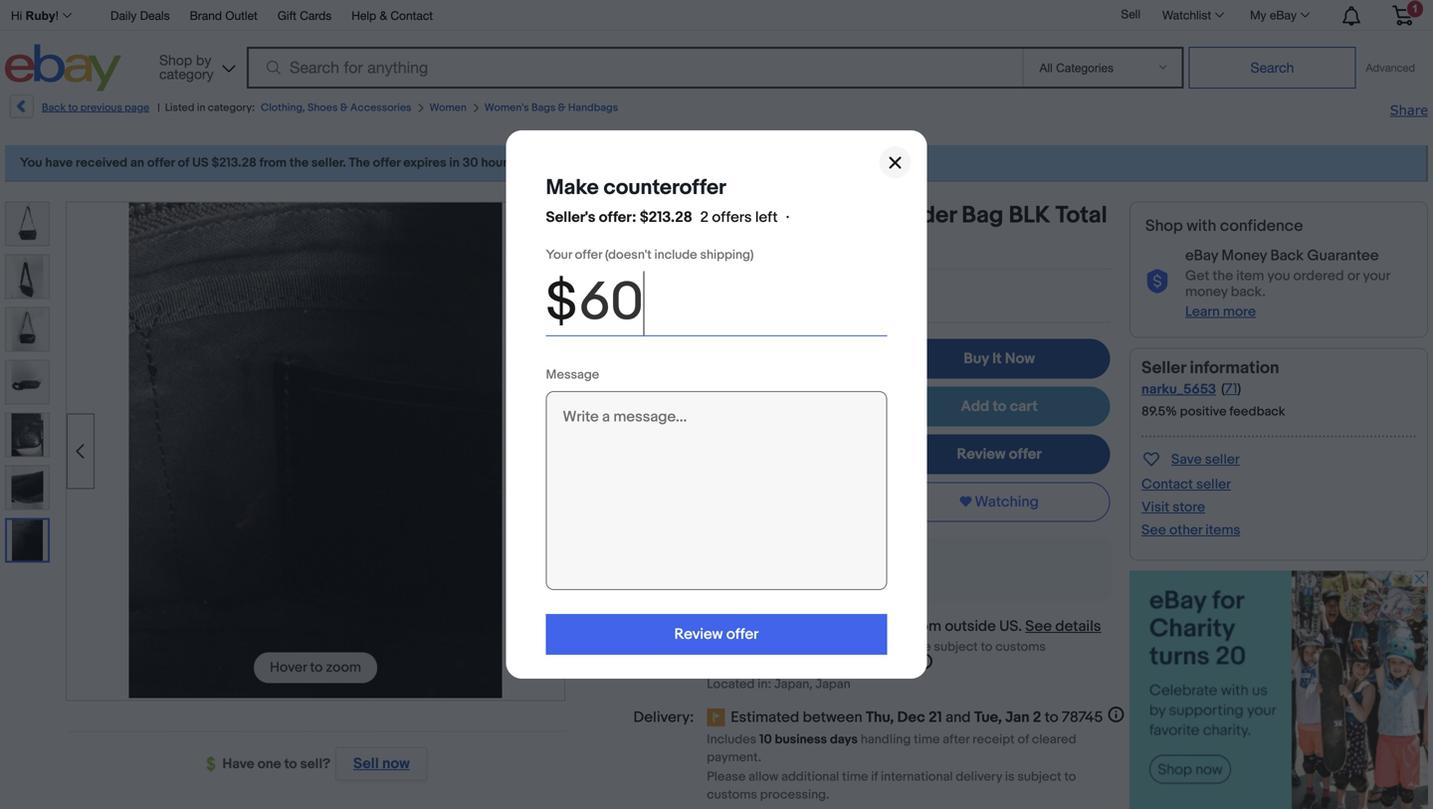 Task type: locate. For each thing, give the bounding box(es) containing it.
the
[[349, 155, 370, 171]]

learn more link
[[1185, 304, 1256, 320]]

your shopping cart contains 1 item image
[[1391, 5, 1414, 25]]

0 vertical spatial with details__icon image
[[1146, 269, 1169, 294]]

share
[[1390, 102, 1428, 117]]

1 vertical spatial of
[[839, 640, 851, 655]]

cards
[[300, 8, 332, 22]]

from up be
[[910, 618, 941, 636]]

to right one
[[284, 756, 297, 773]]

if down handling time after receipt of cleared payment.
[[871, 769, 878, 785]]

received
[[76, 155, 127, 171]]

1 vertical spatial if
[[871, 769, 878, 785]]

the right get at top
[[1213, 268, 1233, 285]]

0 horizontal spatial sell
[[353, 755, 379, 773]]

seller inside contact seller visit store see other items
[[1196, 476, 1231, 493]]

with right $99+
[[788, 399, 816, 416]]

additional inside international shipment of items may be subject to customs processing and additional charges.
[[800, 657, 858, 673]]

1 vertical spatial review
[[674, 626, 723, 643]]

0 horizontal spatial back
[[42, 102, 66, 114]]

feedback
[[1230, 404, 1285, 419]]

0 horizontal spatial customs
[[707, 787, 757, 803]]

0 horizontal spatial time
[[842, 769, 868, 785]]

help & contact
[[352, 8, 433, 22]]

& for women's bags & handbags
[[558, 102, 566, 114]]

days
[[830, 732, 858, 747]]

0 vertical spatial sell
[[1121, 7, 1141, 21]]

& right 'shoes'
[[340, 102, 348, 114]]

$213.28 down the category: in the top left of the page
[[211, 155, 257, 171]]

delivery
[[956, 769, 1002, 785]]

hours
[[481, 155, 514, 171]]

charges.
[[861, 657, 911, 673]]

1 vertical spatial ebay
[[1185, 247, 1218, 265]]

1 vertical spatial with
[[788, 399, 816, 416]]

no interest if paid in full in 6 mo on $99+ with paypal credit*
[[691, 381, 865, 434]]

subject inside please allow additional time if international delivery is subject to customs processing.
[[1018, 769, 1062, 785]]

offer down cart
[[1009, 445, 1042, 463]]

additional inside please allow additional time if international delivery is subject to customs processing.
[[781, 769, 839, 785]]

of right shipment
[[839, 640, 851, 655]]

includes 10 business days
[[707, 732, 858, 747]]

of right an
[[178, 155, 189, 171]]

other
[[1169, 522, 1202, 539]]

contact inside account navigation
[[391, 8, 433, 22]]

time down days
[[842, 769, 868, 785]]

1 horizontal spatial review
[[957, 445, 1006, 463]]

your offer (doesn't include shipping)
[[546, 247, 754, 263]]

back
[[42, 102, 66, 114], [1270, 247, 1304, 265]]

review offer button up watching button
[[889, 434, 1110, 474]]

1 horizontal spatial customs
[[996, 640, 1046, 655]]

shipment
[[782, 640, 836, 655]]

sell for sell
[[1121, 7, 1141, 21]]

0 horizontal spatial with details__icon image
[[605, 560, 624, 580]]

0 vertical spatial items
[[1206, 522, 1241, 539]]

0 horizontal spatial from
[[259, 155, 287, 171]]

thu,
[[866, 709, 894, 727]]

& right bags
[[558, 102, 566, 114]]

0 vertical spatial seller
[[1205, 451, 1240, 468]]

0 horizontal spatial items
[[854, 640, 886, 655]]

ebay up get at top
[[1185, 247, 1218, 265]]

0 vertical spatial and
[[776, 657, 797, 673]]

see other items link
[[1142, 522, 1241, 539]]

you
[[20, 155, 42, 171]]

0 vertical spatial subject
[[934, 640, 978, 655]]

and up after
[[946, 709, 971, 727]]

include
[[654, 247, 697, 263]]

see inside contact seller visit store see other items
[[1142, 522, 1166, 539]]

2 right jan
[[1033, 709, 1041, 727]]

offers
[[712, 209, 752, 226]]

0 vertical spatial 2
[[700, 209, 709, 226]]

back up you
[[1270, 247, 1304, 265]]

and up japan,
[[776, 657, 797, 673]]

customs down please at bottom
[[707, 787, 757, 803]]

sell left watchlist
[[1121, 7, 1141, 21]]

women's bags & handbags
[[485, 102, 618, 114]]

None submit
[[1189, 47, 1356, 89]]

shipping
[[847, 618, 907, 636]]

0 horizontal spatial &
[[340, 102, 348, 114]]

back left previous
[[42, 102, 66, 114]]

1 vertical spatial sell
[[353, 755, 379, 773]]

seller.
[[311, 155, 346, 171]]

0 vertical spatial from
[[259, 155, 287, 171]]

my ebay link
[[1239, 3, 1319, 27]]

1 horizontal spatial sell
[[1121, 7, 1141, 21]]

customs down .
[[996, 640, 1046, 655]]

0 vertical spatial of
[[178, 155, 189, 171]]

0 horizontal spatial review offer
[[674, 626, 759, 643]]

ebay inside ebay money back guarantee get the item you ordered or your money back. learn more
[[1185, 247, 1218, 265]]

1 horizontal spatial ebay
[[1270, 8, 1297, 22]]

| listed in category:
[[157, 102, 255, 114]]

processing
[[707, 657, 773, 673]]

$224.51
[[730, 339, 820, 370]]

in left 30
[[449, 155, 460, 171]]

1 vertical spatial $213.28
[[640, 209, 692, 226]]

it
[[992, 350, 1002, 368]]

1 horizontal spatial from
[[910, 618, 941, 636]]

time down the 21 in the right of the page
[[914, 732, 940, 747]]

seller down the save seller
[[1196, 476, 1231, 493]]

1 vertical spatial time
[[842, 769, 868, 785]]

banner
[[5, 0, 1428, 97]]

0 vertical spatial review
[[957, 445, 1006, 463]]

0 horizontal spatial see
[[1025, 618, 1052, 636]]

1 vertical spatial review offer button
[[546, 614, 887, 655]]

review offer button up the processing
[[546, 614, 887, 655]]

with details__icon image
[[1146, 269, 1169, 294], [605, 560, 624, 580]]

0 vertical spatial if
[[770, 381, 778, 399]]

pattern
[[583, 230, 661, 258]]

0 vertical spatial the
[[290, 155, 309, 171]]

0 vertical spatial contact
[[391, 8, 433, 22]]

make
[[546, 175, 599, 201]]

0 horizontal spatial if
[[770, 381, 778, 399]]

2 vertical spatial of
[[1018, 732, 1029, 747]]

allow
[[749, 769, 779, 785]]

more
[[1223, 304, 1256, 320]]

if left 'paid'
[[770, 381, 778, 399]]

0 vertical spatial customs
[[996, 640, 1046, 655]]

account navigation
[[5, 0, 1428, 31]]

shop
[[1146, 216, 1183, 236]]

my
[[1250, 8, 1267, 22]]

customs inside please allow additional time if international delivery is subject to customs processing.
[[707, 787, 757, 803]]

sell?
[[300, 756, 331, 773]]

subject down the outside
[[934, 640, 978, 655]]

from left seller.
[[259, 155, 287, 171]]

review offer button inside the loading details dialog
[[546, 614, 887, 655]]

1 horizontal spatial see
[[1142, 522, 1166, 539]]

buy
[[964, 350, 989, 368]]

0 vertical spatial with
[[1187, 216, 1217, 236]]

1 horizontal spatial with details__icon image
[[1146, 269, 1169, 294]]

1 horizontal spatial back
[[1270, 247, 1304, 265]]

1 horizontal spatial with
[[1187, 216, 1217, 236]]

paid
[[781, 381, 811, 399]]

to inside international shipment of items may be subject to customs processing and additional charges.
[[981, 640, 993, 655]]

additional up processing.
[[781, 769, 839, 785]]

review up the processing
[[674, 626, 723, 643]]

in:
[[758, 677, 771, 692]]

delivery:
[[634, 709, 694, 727]]

1 vertical spatial seller
[[1196, 476, 1231, 493]]

1 horizontal spatial &
[[380, 8, 387, 22]]

back to previous page
[[42, 102, 149, 114]]

0 horizontal spatial the
[[290, 155, 309, 171]]

loading details dialog
[[0, 0, 1433, 809]]

sell left now
[[353, 755, 379, 773]]

may
[[889, 640, 913, 655]]

&
[[380, 8, 387, 22], [340, 102, 348, 114], [558, 102, 566, 114]]

of inside handling time after receipt of cleared payment.
[[1018, 732, 1029, 747]]

1 vertical spatial back
[[1270, 247, 1304, 265]]

seller right save
[[1205, 451, 1240, 468]]

review offer up the processing
[[674, 626, 759, 643]]

time inside handling time after receipt of cleared payment.
[[914, 732, 940, 747]]

2 left offers
[[700, 209, 709, 226]]

& right help
[[380, 8, 387, 22]]

0 horizontal spatial contact
[[391, 8, 433, 22]]

(
[[1221, 381, 1225, 398]]

1 vertical spatial contact
[[1142, 476, 1193, 493]]

0 horizontal spatial review
[[674, 626, 723, 643]]

customs inside international shipment of items may be subject to customs processing and additional charges.
[[996, 640, 1046, 655]]

us up international
[[707, 618, 726, 636]]

contact right help
[[391, 8, 433, 22]]

89.5%
[[1142, 404, 1177, 419]]

subject inside international shipment of items may be subject to customs processing and additional charges.
[[934, 640, 978, 655]]

review offer down add to cart link
[[957, 445, 1042, 463]]

have one to sell?
[[222, 756, 331, 773]]

0 horizontal spatial and
[[776, 657, 797, 673]]

items right other
[[1206, 522, 1241, 539]]

of down jan
[[1018, 732, 1029, 747]]

contact seller link
[[1142, 476, 1231, 493]]

estimated between thu, dec 21 and tue, jan 2 to 78745
[[731, 709, 1103, 727]]

0 vertical spatial $213.28
[[211, 155, 257, 171]]

1 horizontal spatial items
[[1206, 522, 1241, 539]]

& for clothing, shoes & accessories
[[340, 102, 348, 114]]

review offer button
[[889, 434, 1110, 474], [546, 614, 887, 655]]

buy it now
[[964, 350, 1035, 368]]

1 vertical spatial items
[[854, 640, 886, 655]]

offer right your
[[575, 247, 602, 263]]

1 vertical spatial additional
[[781, 769, 839, 785]]

0 horizontal spatial 2
[[700, 209, 709, 226]]

offer up the processing
[[726, 626, 759, 643]]

sell
[[1121, 7, 1141, 21], [353, 755, 379, 773]]

78745
[[1062, 709, 1103, 727]]

1 horizontal spatial review offer
[[957, 445, 1042, 463]]

the left seller.
[[290, 155, 309, 171]]

shoes
[[308, 102, 338, 114]]

picture 7 of 7 image
[[7, 520, 48, 561]]

review offer
[[957, 445, 1042, 463], [674, 626, 759, 643]]

review offer inside the loading details dialog
[[674, 626, 759, 643]]

1 horizontal spatial if
[[871, 769, 878, 785]]

item
[[1236, 268, 1264, 285]]

standard
[[782, 618, 843, 636]]

to down cleared
[[1064, 769, 1076, 785]]

1 vertical spatial review offer
[[674, 626, 759, 643]]

1 horizontal spatial subject
[[1018, 769, 1062, 785]]

contact inside contact seller visit store see other items
[[1142, 476, 1193, 493]]

1 vertical spatial customs
[[707, 787, 757, 803]]

your
[[546, 247, 572, 263]]

if inside no interest if paid in full in 6 mo on $99+ with paypal credit*
[[770, 381, 778, 399]]

$213.28 down counteroffer
[[640, 209, 692, 226]]

1 horizontal spatial the
[[1213, 268, 1233, 285]]

an
[[130, 155, 144, 171]]

picture 1 of 7 image
[[6, 203, 49, 245]]

0 vertical spatial ebay
[[1270, 8, 1297, 22]]

advanced
[[1366, 61, 1415, 74]]

items down the shipping
[[854, 640, 886, 655]]

ebay right my
[[1270, 8, 1297, 22]]

0 vertical spatial review offer button
[[889, 434, 1110, 474]]

subject right the is
[[1018, 769, 1062, 785]]

see down visit
[[1142, 522, 1166, 539]]

0 horizontal spatial review offer button
[[546, 614, 887, 655]]

seller inside button
[[1205, 451, 1240, 468]]

0 vertical spatial see
[[1142, 522, 1166, 539]]

0 horizontal spatial subject
[[934, 640, 978, 655]]

back inside ebay money back guarantee get the item you ordered or your money back. learn more
[[1270, 247, 1304, 265]]

westwood
[[741, 202, 856, 230]]

1 vertical spatial subject
[[1018, 769, 1062, 785]]

0 horizontal spatial $213.28
[[211, 155, 257, 171]]

review inside the loading details dialog
[[674, 626, 723, 643]]

banner containing sell
[[5, 0, 1428, 97]]

in
[[197, 102, 205, 114], [449, 155, 460, 171], [814, 381, 826, 399], [853, 381, 865, 399]]

additional up japan
[[800, 657, 858, 673]]

1 horizontal spatial of
[[839, 640, 851, 655]]

sell inside account navigation
[[1121, 7, 1141, 21]]

see right .
[[1025, 618, 1052, 636]]

2 horizontal spatial of
[[1018, 732, 1029, 747]]

to down the outside
[[981, 640, 993, 655]]

seller
[[1142, 358, 1186, 379]]

1 horizontal spatial $213.28
[[640, 209, 692, 226]]

share button
[[1390, 102, 1428, 119]]

to left previous
[[68, 102, 78, 114]]

previous
[[80, 102, 122, 114]]

1 vertical spatial with details__icon image
[[605, 560, 624, 580]]

brand outlet
[[190, 8, 258, 22]]

ebay inside account navigation
[[1270, 8, 1297, 22]]

0 vertical spatial time
[[914, 732, 940, 747]]

0 vertical spatial additional
[[800, 657, 858, 673]]

no interest if paid in full in 6 mo on $99+ with paypal credit* link
[[691, 381, 865, 434]]

with right shop
[[1187, 216, 1217, 236]]

international
[[707, 640, 779, 655]]

1 vertical spatial from
[[910, 618, 941, 636]]

processing.
[[760, 787, 829, 803]]

1 vertical spatial and
[[946, 709, 971, 727]]

1 horizontal spatial contact
[[1142, 476, 1193, 493]]

no
[[691, 381, 711, 399]]

daily deals link
[[110, 5, 170, 27]]

to up cleared
[[1045, 709, 1059, 727]]

includes
[[707, 732, 757, 747]]

vivienne
[[643, 202, 736, 230]]

1 vertical spatial 2
[[1033, 709, 1041, 727]]

1 horizontal spatial time
[[914, 732, 940, 747]]

71
[[1225, 381, 1238, 398]]

be
[[916, 640, 931, 655]]

clothing, shoes & accessories link
[[261, 102, 412, 114]]

0 vertical spatial back
[[42, 102, 66, 114]]

0 horizontal spatial with
[[788, 399, 816, 416]]

30
[[463, 155, 478, 171]]

1 vertical spatial the
[[1213, 268, 1233, 285]]

contact up visit store link
[[1142, 476, 1193, 493]]

review down add
[[957, 445, 1006, 463]]

2 horizontal spatial &
[[558, 102, 566, 114]]

0 horizontal spatial ebay
[[1185, 247, 1218, 265]]



Task type: describe. For each thing, give the bounding box(es) containing it.
clothing,
[[261, 102, 305, 114]]

see details link
[[1025, 618, 1101, 636]]

daily
[[110, 8, 137, 22]]

to left cart
[[993, 398, 1007, 416]]

dec
[[897, 709, 925, 727]]

one
[[258, 756, 281, 773]]

items inside contact seller visit store see other items
[[1206, 522, 1241, 539]]

buy it now link
[[889, 339, 1110, 379]]

add
[[961, 398, 989, 416]]

condition:
[[622, 287, 694, 305]]

mins.
[[535, 155, 567, 171]]

help & contact link
[[352, 5, 433, 27]]

women's bags & handbags link
[[485, 102, 618, 114]]

blk
[[1009, 202, 1050, 230]]

interest
[[714, 381, 766, 399]]

advertisement region
[[1130, 571, 1428, 809]]

receipt
[[972, 732, 1015, 747]]

message
[[546, 367, 599, 383]]

seller information narku_5653 ( 71 ) 89.5% positive feedback
[[1142, 358, 1285, 419]]

none submit inside banner
[[1189, 47, 1356, 89]]

us up the no on the top left of page
[[691, 339, 724, 370]]

money
[[1222, 247, 1267, 265]]

picture 2 of 7 image
[[6, 255, 49, 298]]

1 horizontal spatial 2
[[1033, 709, 1041, 727]]

items inside international shipment of items may be subject to customs processing and additional charges.
[[854, 640, 886, 655]]

n26s vivienne westwood shoulder bag blk total pattern - picture 7 of 7 image
[[129, 200, 502, 698]]

to inside please allow additional time if international delivery is subject to customs processing.
[[1064, 769, 1076, 785]]

paypal
[[819, 399, 863, 416]]

21
[[929, 709, 942, 727]]

women's
[[485, 102, 529, 114]]

on
[[728, 399, 745, 416]]

sell for sell now
[[353, 755, 379, 773]]

credit*
[[691, 416, 740, 434]]

picture 4 of 7 image
[[6, 361, 49, 404]]

us down | listed in category:
[[192, 155, 209, 171]]

seller for save
[[1205, 451, 1240, 468]]

1 horizontal spatial and
[[946, 709, 971, 727]]

left
[[755, 209, 778, 226]]

handling
[[861, 732, 911, 747]]

counteroffer
[[604, 175, 726, 201]]

narku_5653
[[1142, 381, 1216, 398]]

japan,
[[774, 677, 813, 692]]

2 inside make counteroffer seller's offer: $213.28 2 offers left
[[700, 209, 709, 226]]

in right full
[[853, 381, 865, 399]]

and inside international shipment of items may be subject to customs processing and additional charges.
[[776, 657, 797, 673]]

mo
[[703, 399, 725, 416]]

$
[[546, 271, 577, 335]]

the inside ebay money back guarantee get the item you ordered or your money back. learn more
[[1213, 268, 1233, 285]]

in right listed
[[197, 102, 205, 114]]

you have received an offer of us $213.28 from the seller. the offer expires in 30 hours 45 mins.
[[20, 155, 567, 171]]

brand outlet link
[[190, 5, 258, 27]]

watching button
[[889, 482, 1110, 522]]

Your offer (doesn't include shipping) text field
[[579, 271, 887, 336]]

you
[[1267, 268, 1290, 285]]

sell now link
[[331, 747, 427, 781]]

n26s vivienne westwood shoulder bag blk total pattern
[[583, 202, 1107, 258]]

back.
[[1231, 284, 1266, 301]]

jan
[[1005, 709, 1030, 727]]

1 vertical spatial see
[[1025, 618, 1052, 636]]

my ebay
[[1250, 8, 1297, 22]]

Message text field
[[546, 391, 887, 590]]

advanced link
[[1356, 48, 1425, 88]]

ordered
[[1293, 268, 1344, 285]]

)
[[1238, 381, 1241, 398]]

shoulder
[[861, 202, 956, 230]]

deals
[[140, 8, 170, 22]]

after
[[943, 732, 970, 747]]

71 link
[[1225, 381, 1238, 398]]

watchlist
[[1162, 8, 1211, 22]]

international
[[881, 769, 953, 785]]

business
[[775, 732, 827, 747]]

outside
[[945, 618, 996, 636]]

seller for contact
[[1196, 476, 1231, 493]]

us right the outside
[[999, 618, 1018, 636]]

have
[[45, 155, 73, 171]]

total
[[1056, 202, 1107, 230]]

expires
[[403, 155, 446, 171]]

us $20.00 standard shipping from outside us . see details
[[707, 618, 1101, 636]]

confidence
[[1220, 216, 1303, 236]]

located
[[707, 677, 755, 692]]

$213.28 inside make counteroffer seller's offer: $213.28 2 offers left
[[640, 209, 692, 226]]

of inside international shipment of items may be subject to customs processing and additional charges.
[[839, 640, 851, 655]]

$99+
[[749, 399, 784, 416]]

1 horizontal spatial review offer button
[[889, 434, 1110, 474]]

offer right an
[[147, 155, 175, 171]]

guarantee
[[1307, 247, 1379, 265]]

back to previous page link
[[8, 95, 149, 125]]

time inside please allow additional time if international delivery is subject to customs processing.
[[842, 769, 868, 785]]

if inside please allow additional time if international delivery is subject to customs processing.
[[871, 769, 878, 785]]

delivery alert flag image
[[707, 709, 731, 729]]

save seller button
[[1142, 447, 1240, 470]]

in left full
[[814, 381, 826, 399]]

handling time after receipt of cleared payment.
[[707, 732, 1076, 765]]

women
[[429, 102, 467, 114]]

0 horizontal spatial of
[[178, 155, 189, 171]]

is
[[1005, 769, 1015, 785]]

picture 5 of 7 image
[[6, 414, 49, 456]]

outlet
[[225, 8, 258, 22]]

watching
[[975, 493, 1039, 511]]

0 vertical spatial review offer
[[957, 445, 1042, 463]]

help
[[352, 8, 376, 22]]

contact seller visit store see other items
[[1142, 476, 1241, 539]]

with inside no interest if paid in full in 6 mo on $99+ with paypal credit*
[[788, 399, 816, 416]]

n26s
[[583, 202, 638, 230]]

women link
[[429, 102, 467, 114]]

$20.00
[[729, 618, 779, 636]]

picture 3 of 7 image
[[6, 308, 49, 351]]

gift cards
[[277, 8, 332, 22]]

picture 6 of 7 image
[[6, 466, 49, 509]]

gift cards link
[[277, 5, 332, 27]]

learn
[[1185, 304, 1220, 320]]

dollar sign image
[[207, 757, 222, 773]]

now
[[1005, 350, 1035, 368]]

narku_5653 link
[[1142, 381, 1216, 398]]

offer:
[[599, 209, 636, 226]]

save
[[1171, 451, 1202, 468]]

& inside account navigation
[[380, 8, 387, 22]]

bag
[[962, 202, 1004, 230]]

offer right the at the left of the page
[[373, 155, 401, 171]]

clothing, shoes & accessories
[[261, 102, 412, 114]]



Task type: vqa. For each thing, say whether or not it's contained in the screenshot.
Collectibles & Art link
no



